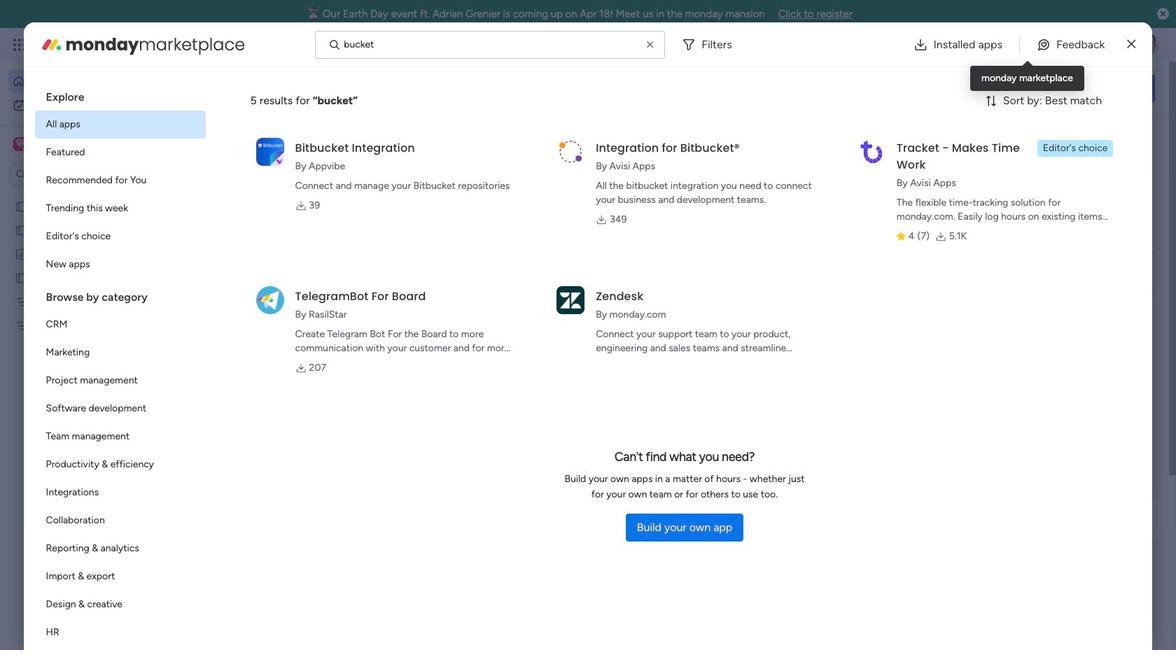 Task type: locate. For each thing, give the bounding box(es) containing it.
public board image
[[234, 284, 249, 299]]

circle o image up circle o icon
[[966, 195, 975, 206]]

v2 bolt switch image
[[1066, 80, 1074, 96]]

1 vertical spatial circle o image
[[966, 231, 975, 241]]

3 public board image from the top
[[15, 271, 28, 284]]

0 vertical spatial circle o image
[[966, 195, 975, 206]]

0 vertical spatial heading
[[35, 78, 206, 111]]

0 vertical spatial public board image
[[15, 200, 28, 213]]

1 vertical spatial heading
[[35, 279, 206, 311]]

app logo image
[[256, 138, 284, 166], [557, 138, 585, 166], [857, 138, 885, 166], [256, 286, 284, 314], [557, 286, 585, 314]]

public board image
[[15, 200, 28, 213], [15, 223, 28, 237], [15, 271, 28, 284]]

circle o image
[[966, 195, 975, 206], [966, 231, 975, 241]]

search everything image
[[1054, 38, 1068, 52]]

2 vertical spatial public board image
[[15, 271, 28, 284]]

circle o image down circle o icon
[[966, 231, 975, 241]]

Search in workspace field
[[29, 166, 117, 182]]

option
[[8, 70, 170, 92], [8, 94, 170, 116], [35, 111, 206, 139], [35, 139, 206, 167], [35, 167, 206, 195], [0, 194, 179, 196], [35, 195, 206, 223], [35, 223, 206, 251], [35, 251, 206, 279], [35, 311, 206, 339], [35, 339, 206, 367], [35, 367, 206, 395], [35, 395, 206, 423], [35, 423, 206, 451], [35, 451, 206, 479], [35, 479, 206, 507], [35, 507, 206, 535], [35, 535, 206, 563], [35, 563, 206, 591], [35, 591, 206, 619], [35, 619, 206, 647]]

1 vertical spatial public board image
[[15, 223, 28, 237]]

public dashboard image
[[15, 247, 28, 260]]

notifications image
[[928, 38, 942, 52]]

2 heading from the top
[[35, 279, 206, 311]]

monday marketplace image
[[40, 33, 63, 56]]

heading
[[35, 78, 206, 111], [35, 279, 206, 311]]

dapulse x slim image
[[1134, 130, 1151, 146]]

workspace image
[[13, 137, 27, 152]]

list box
[[35, 78, 206, 650], [0, 191, 179, 526]]



Task type: vqa. For each thing, say whether or not it's contained in the screenshot.
banner logo
no



Task type: describe. For each thing, give the bounding box(es) containing it.
1 circle o image from the top
[[966, 195, 975, 206]]

2 image
[[969, 29, 982, 44]]

2 public board image from the top
[[15, 223, 28, 237]]

terry turtle image
[[1137, 34, 1159, 56]]

help center element
[[945, 605, 1155, 650]]

dapulse x slim image
[[1127, 36, 1136, 53]]

getting started element
[[945, 538, 1155, 594]]

workspace image
[[16, 137, 25, 152]]

help image
[[1085, 38, 1099, 52]]

1 public board image from the top
[[15, 200, 28, 213]]

component image
[[234, 306, 246, 318]]

update feed image
[[958, 38, 972, 52]]

workspace selection element
[[13, 136, 117, 154]]

monday marketplace image
[[1020, 38, 1034, 52]]

1 heading from the top
[[35, 78, 206, 111]]

see plans image
[[232, 37, 245, 53]]

circle o image
[[966, 213, 975, 224]]

quick search results list box
[[216, 159, 912, 516]]

2 circle o image from the top
[[966, 231, 975, 241]]

add to favorites image
[[415, 284, 429, 298]]

select product image
[[13, 38, 27, 52]]

v2 user feedback image
[[957, 80, 967, 96]]



